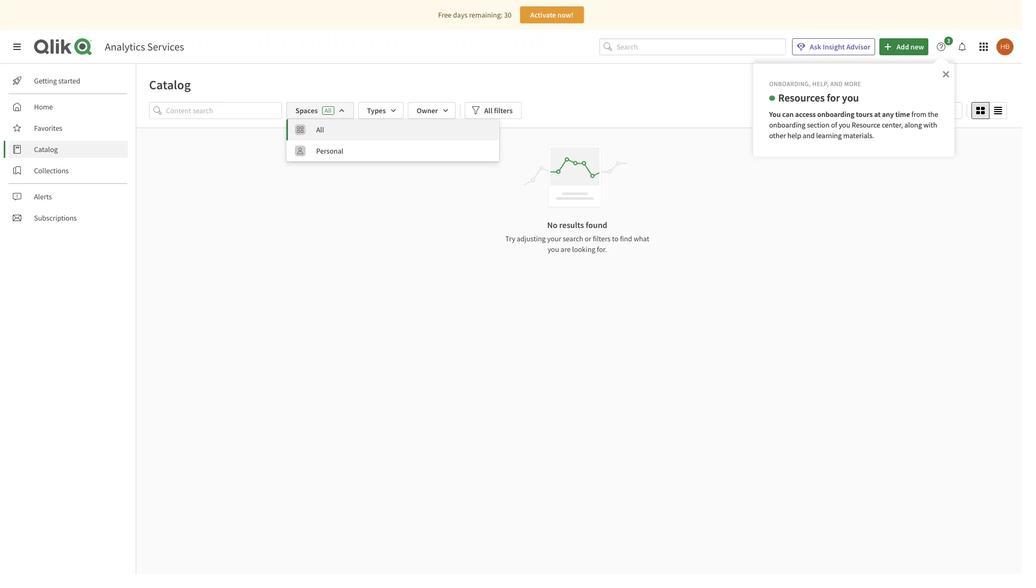 Task type: describe. For each thing, give the bounding box(es) containing it.
what
[[634, 234, 649, 244]]

getting started
[[34, 76, 80, 86]]

looking
[[572, 245, 595, 254]]

you inside no results found try adjusting your search or filters to find what you are looking for.
[[548, 245, 559, 254]]

× dialog
[[753, 63, 955, 158]]

subscriptions link
[[9, 210, 128, 227]]

subscriptions
[[34, 213, 77, 223]]

remaining:
[[469, 10, 503, 20]]

services
[[147, 40, 184, 53]]

free
[[438, 10, 452, 20]]

resource
[[852, 120, 880, 130]]

getting
[[34, 76, 57, 86]]

0 vertical spatial catalog
[[149, 77, 191, 93]]

0 vertical spatial and
[[830, 80, 843, 88]]

center,
[[882, 120, 903, 130]]

help
[[787, 131, 801, 140]]

close sidebar menu image
[[13, 43, 21, 51]]

activate now!
[[530, 10, 574, 20]]

materials.
[[843, 131, 874, 140]]

resources
[[778, 91, 825, 104]]

find
[[620, 234, 632, 244]]

try
[[505, 234, 515, 244]]

onboarding inside from the onboarding section of you resource center, along with other help and learning materials.
[[769, 120, 805, 130]]

Recently used field
[[895, 102, 962, 119]]

section
[[807, 120, 830, 130]]

1 horizontal spatial all
[[325, 106, 331, 114]]

owner button
[[408, 102, 456, 119]]

navigation pane element
[[0, 68, 136, 231]]

home
[[34, 102, 53, 112]]

alerts
[[34, 192, 52, 202]]

favorites
[[34, 123, 62, 133]]

activate now! link
[[520, 6, 584, 23]]

3
[[947, 37, 950, 45]]

filters inside no results found try adjusting your search or filters to find what you are looking for.
[[593, 234, 611, 244]]

analytics
[[105, 40, 145, 53]]

from
[[911, 110, 926, 119]]

to
[[612, 234, 618, 244]]

from the onboarding section of you resource center, along with other help and learning materials.
[[769, 110, 940, 140]]

personal
[[316, 146, 343, 156]]

all filters
[[484, 106, 513, 116]]

owner
[[417, 106, 438, 116]]

add new
[[896, 42, 924, 52]]

switch view group
[[971, 102, 1007, 119]]

ask insight advisor
[[810, 42, 870, 52]]

spaces
[[295, 106, 318, 116]]

getting started link
[[9, 72, 128, 89]]

ask
[[810, 42, 821, 52]]

searchbar element
[[600, 38, 786, 56]]

for.
[[597, 245, 607, 254]]

and inside from the onboarding section of you resource center, along with other help and learning materials.
[[803, 131, 815, 140]]

alerts link
[[9, 188, 128, 205]]

insight
[[823, 42, 845, 52]]

free days remaining: 30
[[438, 10, 511, 20]]

analytics services element
[[105, 40, 184, 53]]

tours
[[856, 110, 873, 119]]

search
[[563, 234, 583, 244]]

days
[[453, 10, 468, 20]]

filters region
[[136, 100, 1022, 162]]

add new button
[[879, 38, 928, 55]]

×
[[942, 66, 950, 81]]

catalog inside "navigation pane" element
[[34, 145, 58, 154]]

howard brown image
[[996, 38, 1013, 55]]

along
[[904, 120, 922, 130]]

you inside from the onboarding section of you resource center, along with other help and learning materials.
[[839, 120, 850, 130]]

started
[[58, 76, 80, 86]]

more
[[844, 80, 861, 88]]

recently used
[[902, 106, 945, 116]]

filters inside 'dropdown button'
[[494, 106, 513, 116]]

Content search text field
[[166, 102, 282, 119]]



Task type: vqa. For each thing, say whether or not it's contained in the screenshot.
the leftmost and
yes



Task type: locate. For each thing, give the bounding box(es) containing it.
you down more
[[842, 91, 859, 104]]

catalog down favorites on the top left
[[34, 145, 58, 154]]

1 horizontal spatial onboarding
[[817, 110, 854, 119]]

add
[[896, 42, 909, 52]]

your
[[547, 234, 561, 244]]

2 horizontal spatial all
[[484, 106, 492, 116]]

1 horizontal spatial catalog
[[149, 77, 191, 93]]

all link
[[286, 119, 499, 141]]

× button
[[942, 66, 950, 81]]

menu inside filters region
[[286, 119, 499, 162]]

1 vertical spatial filters
[[593, 234, 611, 244]]

0 horizontal spatial and
[[803, 131, 815, 140]]

catalog
[[149, 77, 191, 93], [34, 145, 58, 154]]

all inside 'link'
[[316, 125, 324, 135]]

all element
[[316, 125, 493, 135]]

onboarding, help, and more
[[769, 80, 861, 88]]

0 horizontal spatial all
[[316, 125, 324, 135]]

onboarding,
[[769, 80, 811, 88]]

Search text field
[[617, 38, 786, 56]]

for
[[827, 91, 840, 104]]

the
[[928, 110, 938, 119]]

1 horizontal spatial and
[[830, 80, 843, 88]]

all filters button
[[465, 102, 522, 119]]

you can access onboarding tours at any time
[[769, 110, 910, 119]]

home link
[[9, 98, 128, 116]]

0 vertical spatial filters
[[494, 106, 513, 116]]

all for all element
[[316, 125, 324, 135]]

no
[[547, 220, 558, 230]]

time
[[895, 110, 910, 119]]

catalog down the services
[[149, 77, 191, 93]]

with
[[923, 120, 937, 130]]

now!
[[558, 10, 574, 20]]

results
[[559, 220, 584, 230]]

types button
[[358, 102, 403, 119]]

all for all filters
[[484, 106, 492, 116]]

of
[[831, 120, 837, 130]]

new
[[911, 42, 924, 52]]

onboarding up of
[[817, 110, 854, 119]]

personal element
[[316, 146, 493, 156]]

favorites link
[[9, 120, 128, 137]]

learning
[[816, 131, 842, 140]]

help,
[[812, 80, 829, 88]]

can
[[782, 110, 794, 119]]

1 vertical spatial catalog
[[34, 145, 58, 154]]

onboarding
[[817, 110, 854, 119], [769, 120, 805, 130]]

you
[[769, 110, 781, 119]]

2 vertical spatial you
[[548, 245, 559, 254]]

any
[[882, 110, 894, 119]]

at
[[874, 110, 881, 119]]

collections link
[[9, 162, 128, 179]]

you right of
[[839, 120, 850, 130]]

0 vertical spatial onboarding
[[817, 110, 854, 119]]

adjusting
[[517, 234, 546, 244]]

resources for you
[[778, 91, 859, 104]]

recently
[[902, 106, 928, 116]]

3 button
[[933, 37, 956, 55]]

and down section
[[803, 131, 815, 140]]

you down your
[[548, 245, 559, 254]]

you
[[842, 91, 859, 104], [839, 120, 850, 130], [548, 245, 559, 254]]

and up for
[[830, 80, 843, 88]]

0 horizontal spatial filters
[[494, 106, 513, 116]]

0 vertical spatial you
[[842, 91, 859, 104]]

types
[[367, 106, 386, 116]]

ask insight advisor button
[[792, 38, 875, 55]]

1 vertical spatial and
[[803, 131, 815, 140]]

filters
[[494, 106, 513, 116], [593, 234, 611, 244]]

advisor
[[846, 42, 870, 52]]

are
[[561, 245, 571, 254]]

0 horizontal spatial catalog
[[34, 145, 58, 154]]

no results found try adjusting your search or filters to find what you are looking for.
[[505, 220, 649, 254]]

0 horizontal spatial onboarding
[[769, 120, 805, 130]]

onboarding down can
[[769, 120, 805, 130]]

1 vertical spatial onboarding
[[769, 120, 805, 130]]

1 vertical spatial you
[[839, 120, 850, 130]]

all inside 'dropdown button'
[[484, 106, 492, 116]]

personal link
[[286, 141, 499, 162]]

catalog link
[[9, 141, 128, 158]]

activate
[[530, 10, 556, 20]]

found
[[586, 220, 607, 230]]

other
[[769, 131, 786, 140]]

1 horizontal spatial filters
[[593, 234, 611, 244]]

or
[[585, 234, 591, 244]]

30
[[504, 10, 511, 20]]

used
[[930, 106, 945, 116]]

menu
[[286, 119, 499, 162]]

menu containing all
[[286, 119, 499, 162]]

collections
[[34, 166, 69, 176]]

access
[[795, 110, 816, 119]]

all
[[484, 106, 492, 116], [325, 106, 331, 114], [316, 125, 324, 135]]

and
[[830, 80, 843, 88], [803, 131, 815, 140]]

analytics services
[[105, 40, 184, 53]]



